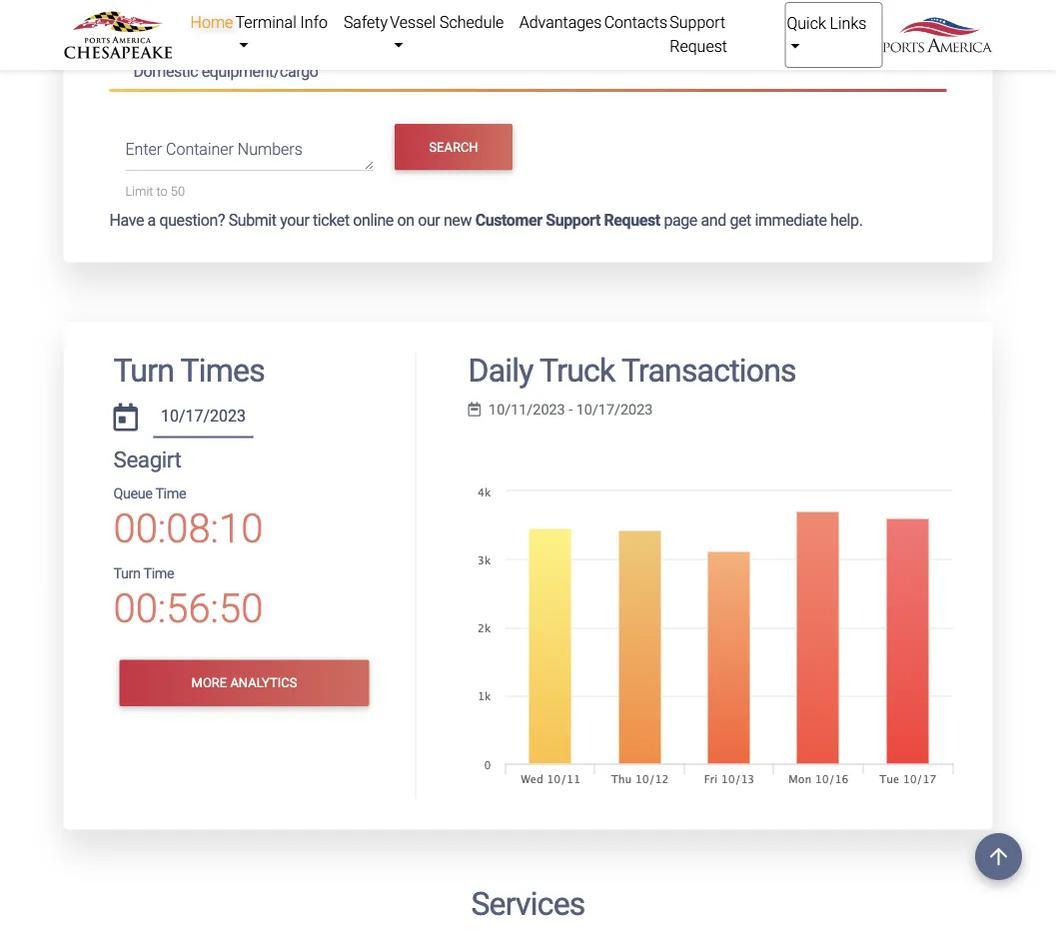 Task type: locate. For each thing, give the bounding box(es) containing it.
safety
[[344, 12, 388, 31]]

eir reprint
[[762, 22, 837, 41]]

turn
[[113, 353, 174, 391], [113, 566, 141, 583]]

time inside queue time 00:08:10
[[155, 486, 186, 503]]

0 vertical spatial time
[[155, 486, 186, 503]]

limit to 50
[[125, 184, 185, 199]]

1 horizontal spatial support
[[670, 12, 726, 31]]

daily
[[468, 353, 534, 391]]

customer support request link
[[476, 212, 661, 231]]

request right contacts link
[[670, 36, 728, 55]]

1 vertical spatial request
[[604, 212, 661, 231]]

calendar day image
[[113, 404, 138, 432]]

container inside container availability link
[[133, 22, 199, 41]]

more
[[192, 676, 227, 691]]

availability for container availability
[[202, 22, 274, 41]]

turn for turn time 00:56:50
[[113, 566, 141, 583]]

submit
[[229, 212, 277, 231]]

terminal
[[236, 12, 297, 31]]

quick links
[[787, 13, 867, 32]]

turn for turn times
[[113, 353, 174, 391]]

equipment/cargo
[[202, 62, 319, 81]]

a
[[148, 212, 156, 231]]

0 vertical spatial support
[[670, 12, 726, 31]]

limit
[[125, 184, 153, 199]]

reprint
[[788, 22, 837, 41]]

0 vertical spatial request
[[670, 36, 728, 55]]

support request link
[[669, 2, 785, 66]]

50
[[171, 184, 185, 199]]

support
[[670, 12, 726, 31], [546, 212, 601, 231]]

domestic
[[133, 62, 198, 81]]

services
[[471, 887, 586, 925]]

time right queue
[[155, 486, 186, 503]]

quick links link
[[785, 2, 883, 68]]

turn inside turn time 00:56:50
[[113, 566, 141, 583]]

queue
[[113, 486, 153, 503]]

more analytics
[[192, 676, 297, 691]]

immediate
[[755, 212, 827, 231]]

container up '50'
[[166, 140, 234, 159]]

1 vertical spatial time
[[143, 566, 174, 583]]

quick
[[787, 13, 827, 32]]

on
[[397, 212, 415, 231]]

have
[[109, 212, 144, 231]]

container up domestic
[[133, 22, 199, 41]]

terminal info link
[[234, 2, 343, 66]]

advantages contacts support request
[[520, 12, 728, 55]]

support right contacts link
[[670, 12, 726, 31]]

turn up 00:56:50
[[113, 566, 141, 583]]

0 vertical spatial container
[[133, 22, 199, 41]]

1 horizontal spatial availability
[[413, 22, 485, 41]]

None text field
[[153, 400, 253, 439]]

new
[[444, 212, 472, 231]]

request
[[670, 36, 728, 55], [604, 212, 661, 231]]

home terminal info
[[191, 12, 328, 31]]

1 vertical spatial support
[[546, 212, 601, 231]]

request left page
[[604, 212, 661, 231]]

container availability link
[[109, 13, 319, 50]]

online
[[353, 212, 394, 231]]

2 availability from the left
[[413, 22, 485, 41]]

00:56:50
[[113, 587, 263, 633]]

time for 00:08:10
[[155, 486, 186, 503]]

1 horizontal spatial request
[[670, 36, 728, 55]]

1 availability from the left
[[202, 22, 274, 41]]

0 vertical spatial turn
[[113, 353, 174, 391]]

request inside advantages contacts support request
[[670, 36, 728, 55]]

-
[[569, 402, 573, 419]]

2 turn from the top
[[113, 566, 141, 583]]

breakbulk
[[343, 22, 410, 41]]

1 vertical spatial turn
[[113, 566, 141, 583]]

availability
[[202, 22, 274, 41], [413, 22, 485, 41]]

container
[[133, 22, 199, 41], [166, 140, 234, 159]]

advantages link
[[519, 2, 604, 42]]

seagirt
[[113, 447, 181, 474]]

0 horizontal spatial availability
[[202, 22, 274, 41]]

1 turn from the top
[[113, 353, 174, 391]]

time up 00:56:50
[[143, 566, 174, 583]]

0 horizontal spatial support
[[546, 212, 601, 231]]

support right the customer
[[546, 212, 601, 231]]

go to top image
[[976, 834, 1023, 881]]

search button
[[395, 125, 513, 171]]

turn up calendar day icon
[[113, 353, 174, 391]]

time
[[155, 486, 186, 503], [143, 566, 174, 583]]

time inside turn time 00:56:50
[[143, 566, 174, 583]]



Task type: vqa. For each thing, say whether or not it's contained in the screenshot.
TRUCKS at the right top of the page
no



Task type: describe. For each thing, give the bounding box(es) containing it.
to
[[157, 184, 168, 199]]

support inside advantages contacts support request
[[670, 12, 726, 31]]

analytics
[[230, 676, 297, 691]]

advantages
[[520, 12, 602, 31]]

booking/edo
[[552, 22, 643, 41]]

have a question? submit your ticket online on our new customer support request page and get immediate help.
[[109, 212, 863, 231]]

numbers
[[238, 140, 303, 159]]

contacts link
[[604, 2, 669, 42]]

home link
[[189, 2, 234, 42]]

and
[[701, 212, 727, 231]]

truck
[[540, 353, 615, 391]]

calendar week image
[[468, 403, 481, 417]]

domestic equipment/cargo link
[[109, 53, 947, 93]]

container availability
[[133, 22, 274, 41]]

1 vertical spatial container
[[166, 140, 234, 159]]

safety link
[[343, 2, 389, 42]]

10/11/2023
[[489, 402, 566, 419]]

10/17/2023
[[577, 402, 653, 419]]

home
[[191, 12, 233, 31]]

breakbulk availability link
[[319, 13, 528, 50]]

question?
[[159, 212, 225, 231]]

availability for breakbulk availability
[[413, 22, 485, 41]]

breakbulk availability
[[343, 22, 485, 41]]

our
[[418, 212, 440, 231]]

10/11/2023 - 10/17/2023
[[489, 402, 653, 419]]

domestic equipment/cargo
[[133, 62, 319, 81]]

safety vessel schedule
[[344, 12, 504, 31]]

time for 00:56:50
[[143, 566, 174, 583]]

help.
[[831, 212, 863, 231]]

00:08:10
[[113, 507, 263, 554]]

daily truck transactions
[[468, 353, 797, 391]]

contacts
[[605, 12, 668, 31]]

transactions
[[622, 353, 797, 391]]

vessel schedule link
[[389, 2, 519, 66]]

vessel
[[390, 12, 436, 31]]

schedule
[[440, 12, 504, 31]]

ticket
[[313, 212, 350, 231]]

customer
[[476, 212, 543, 231]]

get
[[730, 212, 752, 231]]

eir
[[762, 22, 784, 41]]

Enter Container Numbers text field
[[125, 137, 374, 171]]

page
[[664, 212, 698, 231]]

times
[[181, 353, 265, 391]]

turn times
[[113, 353, 265, 391]]

more analytics link
[[119, 661, 369, 707]]

queue time 00:08:10
[[113, 486, 263, 554]]

0 horizontal spatial request
[[604, 212, 661, 231]]

info
[[301, 12, 328, 31]]

search
[[429, 140, 479, 155]]

booking/edo link
[[528, 13, 738, 50]]

enter
[[125, 140, 162, 159]]

links
[[831, 13, 867, 32]]

turn time 00:56:50
[[113, 566, 263, 633]]

enter container numbers
[[125, 140, 303, 159]]

eir reprint link
[[738, 13, 947, 50]]

your
[[280, 212, 309, 231]]



